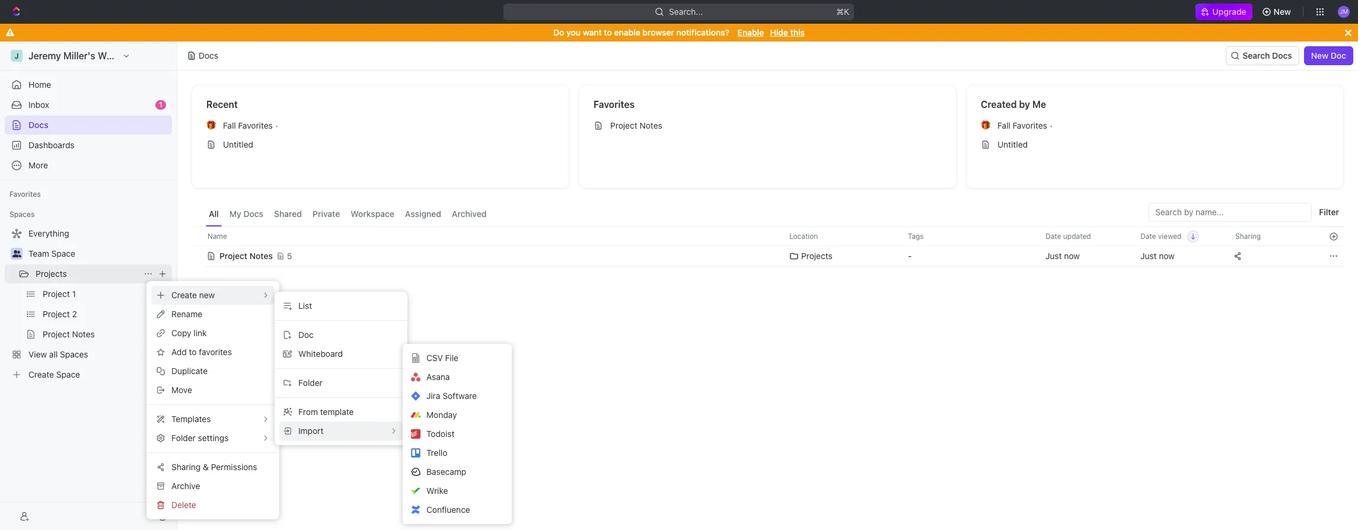 Task type: locate. For each thing, give the bounding box(es) containing it.
Search by name... text field
[[1156, 204, 1306, 221]]

folder button
[[279, 374, 403, 393]]

1 horizontal spatial to
[[604, 27, 612, 37]]

doc inside button
[[1331, 50, 1347, 61]]

sharing & permissions
[[171, 462, 257, 472]]

1 vertical spatial project
[[220, 251, 248, 261]]

tab list
[[206, 203, 490, 227]]

project
[[611, 120, 638, 131], [220, 251, 248, 261]]

wrike button
[[408, 482, 507, 501]]

spaces
[[9, 210, 35, 219]]

archive
[[171, 481, 200, 491]]

projects down location
[[802, 251, 833, 261]]

0 vertical spatial project notes
[[611, 120, 663, 131]]

1 🎁 from the left
[[206, 121, 216, 130]]

sharing
[[1236, 232, 1262, 241], [171, 462, 201, 472]]

untitled down recent
[[223, 139, 253, 150]]

just
[[1046, 251, 1062, 261], [1141, 251, 1157, 261]]

🎁
[[206, 121, 216, 130], [981, 121, 991, 130]]

fall for created by me
[[998, 120, 1011, 131]]

just now
[[1046, 251, 1080, 261], [1141, 251, 1175, 261]]

now down date viewed button
[[1160, 251, 1175, 261]]

docs right search
[[1273, 50, 1293, 61]]

date for date updated
[[1046, 232, 1062, 241]]

🎁 down created
[[981, 121, 991, 130]]

0 horizontal spatial fall favorites •
[[223, 120, 279, 131]]

🎁 down recent
[[206, 121, 216, 130]]

import
[[298, 426, 324, 436]]

now down date updated button
[[1065, 251, 1080, 261]]

new inside new doc button
[[1312, 50, 1329, 61]]

1 date from the left
[[1046, 232, 1062, 241]]

do you want to enable browser notifications? enable hide this
[[554, 27, 805, 37]]

0 vertical spatial new
[[1274, 7, 1292, 17]]

date viewed
[[1141, 232, 1182, 241]]

1 horizontal spatial untitled
[[998, 139, 1028, 150]]

column header
[[192, 227, 205, 246]]

template
[[320, 407, 354, 417]]

0 horizontal spatial project notes
[[220, 251, 273, 261]]

0 vertical spatial project
[[611, 120, 638, 131]]

2 fall favorites • from the left
[[998, 120, 1054, 131]]

1 fall favorites • from the left
[[223, 120, 279, 131]]

0 horizontal spatial now
[[1065, 251, 1080, 261]]

browser
[[643, 27, 675, 37]]

fall favorites •
[[223, 120, 279, 131], [998, 120, 1054, 131]]

add to favorites
[[171, 347, 232, 357]]

new right search docs
[[1312, 50, 1329, 61]]

0 horizontal spatial project
[[220, 251, 248, 261]]

1 horizontal spatial projects
[[802, 251, 833, 261]]

0 vertical spatial sharing
[[1236, 232, 1262, 241]]

2 just now from the left
[[1141, 251, 1175, 261]]

2 • from the left
[[1050, 121, 1054, 130]]

1 vertical spatial doc
[[298, 330, 314, 340]]

date left updated
[[1046, 232, 1062, 241]]

docs right my
[[244, 209, 264, 219]]

1 untitled from the left
[[223, 139, 253, 150]]

1 horizontal spatial project
[[611, 120, 638, 131]]

0 horizontal spatial just
[[1046, 251, 1062, 261]]

0 horizontal spatial date
[[1046, 232, 1062, 241]]

2 fall from the left
[[998, 120, 1011, 131]]

new inside new "button"
[[1274, 7, 1292, 17]]

to
[[604, 27, 612, 37], [189, 347, 197, 357]]

to right want
[[604, 27, 612, 37]]

1 vertical spatial to
[[189, 347, 197, 357]]

csv
[[427, 353, 443, 363]]

sharing & permissions link
[[151, 458, 275, 477]]

new
[[1274, 7, 1292, 17], [1312, 50, 1329, 61]]

project inside the project notes link
[[611, 120, 638, 131]]

new doc
[[1312, 50, 1347, 61]]

1 horizontal spatial just
[[1141, 251, 1157, 261]]

from template
[[298, 407, 354, 417]]

monday button
[[408, 406, 507, 425]]

wrike
[[427, 486, 448, 496]]

now
[[1065, 251, 1080, 261], [1160, 251, 1175, 261]]

0 vertical spatial notes
[[640, 120, 663, 131]]

0 horizontal spatial notes
[[250, 251, 273, 261]]

copy link
[[171, 328, 207, 338]]

1 horizontal spatial 🎁
[[981, 121, 991, 130]]

doc
[[1331, 50, 1347, 61], [298, 330, 314, 340]]

1 horizontal spatial new
[[1312, 50, 1329, 61]]

projects inside the sidebar navigation
[[36, 269, 67, 279]]

docs inside tab list
[[244, 209, 264, 219]]

just down date updated button
[[1046, 251, 1062, 261]]

fall for recent
[[223, 120, 236, 131]]

asana
[[427, 372, 450, 382]]

just now down date viewed in the right of the page
[[1141, 251, 1175, 261]]

1 • from the left
[[275, 121, 279, 130]]

date left viewed
[[1141, 232, 1157, 241]]

1 horizontal spatial untitled link
[[977, 135, 1334, 154]]

0 horizontal spatial 🎁
[[206, 121, 216, 130]]

table
[[192, 227, 1345, 268]]

2 row from the top
[[192, 244, 1345, 268]]

docs
[[199, 50, 218, 61], [1273, 50, 1293, 61], [28, 120, 48, 130], [244, 209, 264, 219]]

basecamp button
[[408, 463, 507, 482]]

new for new
[[1274, 7, 1292, 17]]

1 fall from the left
[[223, 120, 236, 131]]

favorites
[[199, 347, 232, 357]]

upgrade link
[[1196, 4, 1253, 20]]

asana button
[[408, 368, 507, 387]]

0 horizontal spatial to
[[189, 347, 197, 357]]

0 horizontal spatial projects
[[36, 269, 67, 279]]

hide
[[770, 27, 788, 37]]

2 just from the left
[[1141, 251, 1157, 261]]

assigned
[[405, 209, 441, 219]]

sharing inside table
[[1236, 232, 1262, 241]]

0 horizontal spatial •
[[275, 121, 279, 130]]

2 untitled from the left
[[998, 139, 1028, 150]]

archived button
[[449, 203, 490, 227]]

1 horizontal spatial just now
[[1141, 251, 1175, 261]]

add to favorites link
[[151, 343, 275, 362]]

shared button
[[271, 203, 305, 227]]

1 just from the left
[[1046, 251, 1062, 261]]

1 row from the top
[[192, 227, 1345, 246]]

new for new doc
[[1312, 50, 1329, 61]]

date
[[1046, 232, 1062, 241], [1141, 232, 1157, 241]]

0 horizontal spatial sharing
[[171, 462, 201, 472]]

1 horizontal spatial fall favorites •
[[998, 120, 1054, 131]]

jira
[[427, 391, 441, 401]]

duplicate
[[171, 366, 208, 376]]

1 horizontal spatial date
[[1141, 232, 1157, 241]]

0 horizontal spatial doc
[[298, 330, 314, 340]]

⌘k
[[837, 7, 850, 17]]

notifications?
[[677, 27, 730, 37]]

by
[[1020, 99, 1031, 110]]

untitled link for recent
[[202, 135, 560, 154]]

0 horizontal spatial just now
[[1046, 251, 1080, 261]]

dashboards
[[28, 140, 75, 150]]

tree
[[5, 224, 172, 384]]

my
[[230, 209, 241, 219]]

0 horizontal spatial untitled link
[[202, 135, 560, 154]]

cell
[[192, 246, 205, 267]]

created
[[981, 99, 1017, 110]]

file
[[445, 353, 459, 363]]

favorites button
[[5, 187, 46, 202]]

2 now from the left
[[1160, 251, 1175, 261]]

2 untitled link from the left
[[977, 135, 1334, 154]]

fall
[[223, 120, 236, 131], [998, 120, 1011, 131]]

fall down recent
[[223, 120, 236, 131]]

0 vertical spatial doc
[[1331, 50, 1347, 61]]

move
[[171, 385, 192, 395]]

trello button
[[408, 444, 507, 463]]

private
[[313, 209, 340, 219]]

fall favorites • down recent
[[223, 120, 279, 131]]

1 horizontal spatial doc
[[1331, 50, 1347, 61]]

0 horizontal spatial fall
[[223, 120, 236, 131]]

2 date from the left
[[1141, 232, 1157, 241]]

dashboards link
[[5, 136, 172, 155]]

just down date viewed in the right of the page
[[1141, 251, 1157, 261]]

1 untitled link from the left
[[202, 135, 560, 154]]

untitled down created by me
[[998, 139, 1028, 150]]

1 horizontal spatial •
[[1050, 121, 1054, 130]]

1 horizontal spatial notes
[[640, 120, 663, 131]]

0 horizontal spatial untitled
[[223, 139, 253, 150]]

doc inside button
[[298, 330, 314, 340]]

fall down created
[[998, 120, 1011, 131]]

to right add
[[189, 347, 197, 357]]

team space
[[28, 249, 75, 259]]

row containing project notes
[[192, 244, 1345, 268]]

my docs
[[230, 209, 264, 219]]

1 vertical spatial notes
[[250, 251, 273, 261]]

fall favorites • down by
[[998, 120, 1054, 131]]

tab list containing all
[[206, 203, 490, 227]]

1 horizontal spatial fall
[[998, 120, 1011, 131]]

tree containing team space
[[5, 224, 172, 384]]

1 vertical spatial new
[[1312, 50, 1329, 61]]

1 vertical spatial projects
[[36, 269, 67, 279]]

confluence
[[427, 505, 470, 515]]

2 🎁 from the left
[[981, 121, 991, 130]]

sharing down search by name... text field at the top right of the page
[[1236, 232, 1262, 241]]

1 vertical spatial project notes
[[220, 251, 273, 261]]

row
[[192, 227, 1345, 246], [192, 244, 1345, 268]]

1 vertical spatial sharing
[[171, 462, 201, 472]]

docs down the inbox
[[28, 120, 48, 130]]

1 horizontal spatial now
[[1160, 251, 1175, 261]]

1 horizontal spatial sharing
[[1236, 232, 1262, 241]]

0 horizontal spatial new
[[1274, 7, 1292, 17]]

just now down date updated button
[[1046, 251, 1080, 261]]

&
[[203, 462, 209, 472]]

date updated button
[[1039, 227, 1099, 246]]

space
[[51, 249, 75, 259]]

0 vertical spatial to
[[604, 27, 612, 37]]

all button
[[206, 203, 222, 227]]

location
[[790, 232, 818, 241]]

new up search docs
[[1274, 7, 1292, 17]]

projects down team space
[[36, 269, 67, 279]]

shared
[[274, 209, 302, 219]]

docs inside the sidebar navigation
[[28, 120, 48, 130]]

fall favorites • for created by me
[[998, 120, 1054, 131]]

sharing up archive
[[171, 462, 201, 472]]

project inside row
[[220, 251, 248, 261]]



Task type: describe. For each thing, give the bounding box(es) containing it.
table containing project notes
[[192, 227, 1345, 268]]

date updated
[[1046, 232, 1092, 241]]

workspace button
[[348, 203, 397, 227]]

from template button
[[279, 403, 403, 422]]

1 now from the left
[[1065, 251, 1080, 261]]

jira software button
[[408, 387, 507, 406]]

create new link
[[151, 286, 275, 305]]

fall favorites • for recent
[[223, 120, 279, 131]]

1
[[159, 100, 163, 109]]

docs up recent
[[199, 50, 218, 61]]

viewed
[[1159, 232, 1182, 241]]

favorites inside favorites button
[[9, 190, 41, 199]]

todoist button
[[408, 425, 507, 444]]

0 vertical spatial projects
[[802, 251, 833, 261]]

search docs button
[[1227, 46, 1300, 65]]

docs link
[[5, 116, 172, 135]]

monday
[[427, 410, 457, 420]]

this
[[791, 27, 805, 37]]

archive link
[[151, 477, 275, 496]]

trello
[[427, 448, 448, 458]]

basecamp
[[427, 467, 467, 477]]

new button
[[1258, 2, 1299, 21]]

upgrade
[[1213, 7, 1247, 17]]

🎁 for created by me
[[981, 121, 991, 130]]

create new button
[[151, 286, 275, 305]]

column header inside table
[[192, 227, 205, 246]]

created by me
[[981, 99, 1047, 110]]

• for recent
[[275, 121, 279, 130]]

folder
[[298, 378, 323, 388]]

whiteboard button
[[279, 345, 403, 364]]

delete
[[171, 500, 196, 510]]

🎁 for recent
[[206, 121, 216, 130]]

1 horizontal spatial project notes
[[611, 120, 663, 131]]

-
[[908, 251, 912, 261]]

search...
[[670, 7, 703, 17]]

move link
[[151, 381, 275, 400]]

want
[[583, 27, 602, 37]]

list button
[[279, 297, 403, 316]]

create new
[[171, 290, 215, 300]]

doc button
[[279, 326, 403, 345]]

do
[[554, 27, 565, 37]]

• for created by me
[[1050, 121, 1054, 130]]

tags
[[908, 232, 924, 241]]

software
[[443, 391, 477, 401]]

untitled for recent
[[223, 139, 253, 150]]

workspace
[[351, 209, 395, 219]]

from
[[298, 407, 318, 417]]

user group image
[[12, 250, 21, 258]]

duplicate link
[[151, 362, 275, 381]]

csv file
[[427, 353, 459, 363]]

sidebar navigation
[[0, 42, 177, 530]]

date viewed button
[[1134, 227, 1200, 246]]

home link
[[5, 75, 172, 94]]

untitled link for created by me
[[977, 135, 1334, 154]]

untitled for created by me
[[998, 139, 1028, 150]]

date for date viewed
[[1141, 232, 1157, 241]]

project notes link
[[589, 116, 947, 135]]

search
[[1243, 50, 1271, 61]]

sharing for sharing
[[1236, 232, 1262, 241]]

row containing name
[[192, 227, 1345, 246]]

name
[[208, 232, 227, 241]]

projects link
[[36, 265, 139, 284]]

recent
[[206, 99, 238, 110]]

1 just now from the left
[[1046, 251, 1080, 261]]

archived
[[452, 209, 487, 219]]

notes inside row
[[250, 251, 273, 261]]

copy
[[171, 328, 191, 338]]

new
[[199, 290, 215, 300]]

whiteboard
[[298, 349, 343, 359]]

search docs
[[1243, 50, 1293, 61]]

cell inside table
[[192, 246, 205, 267]]

create
[[171, 290, 197, 300]]

team
[[28, 249, 49, 259]]

you
[[567, 27, 581, 37]]

home
[[28, 80, 51, 90]]

private button
[[310, 203, 343, 227]]

csv file button
[[408, 349, 507, 368]]

team space link
[[28, 244, 170, 263]]

list
[[298, 301, 312, 311]]

add
[[171, 347, 187, 357]]

5
[[287, 251, 292, 261]]

rename link
[[151, 305, 275, 324]]

sharing for sharing & permissions
[[171, 462, 201, 472]]

tree inside the sidebar navigation
[[5, 224, 172, 384]]

enable
[[738, 27, 764, 37]]

enable
[[614, 27, 641, 37]]

project notes inside table
[[220, 251, 273, 261]]

permissions
[[211, 462, 257, 472]]

me
[[1033, 99, 1047, 110]]

copy link link
[[151, 324, 275, 343]]

my docs button
[[227, 203, 266, 227]]

confluence button
[[408, 501, 507, 520]]

all
[[209, 209, 219, 219]]



Task type: vqa. For each thing, say whether or not it's contained in the screenshot.
The Upgrade link
yes



